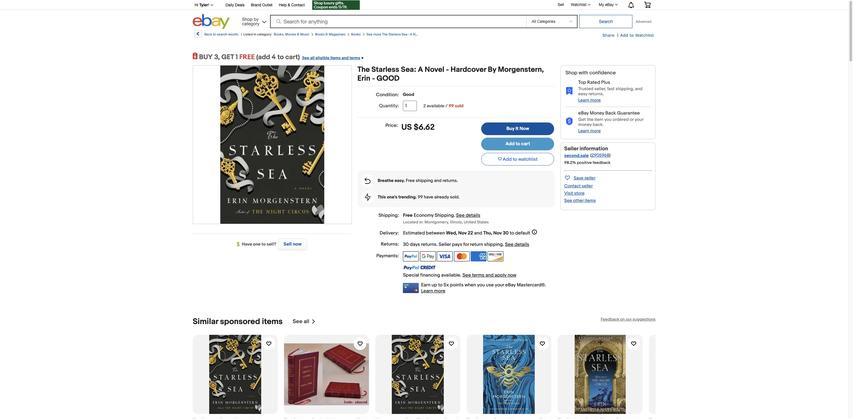 Task type: describe. For each thing, give the bounding box(es) containing it.
. for returns
[[436, 242, 438, 248]]

books, movies & music link
[[274, 32, 309, 36]]

a inside the starless sea: a novel - hardcover by morgenstern, erin - good
[[418, 65, 423, 74]]

items inside contact seller visit store see other items
[[585, 198, 596, 203]]

. for shipping
[[454, 213, 455, 219]]

estimated
[[403, 230, 425, 236]]

1 vertical spatial details
[[515, 242, 529, 248]]

sell for sell
[[558, 2, 564, 7]]

to inside share | add to watchlist
[[630, 33, 634, 38]]

similar
[[193, 317, 218, 327]]

learn more link for rated
[[578, 98, 601, 103]]

money
[[590, 110, 604, 116]]

montgomery,
[[424, 220, 449, 225]]

see inside contact seller visit store see other items
[[564, 198, 572, 203]]

sold.
[[450, 195, 460, 200]]

buy
[[506, 126, 514, 132]]

0 vertical spatial back
[[204, 32, 212, 36]]

trending.
[[398, 195, 417, 200]]

back to search results
[[204, 32, 238, 36]]

financing
[[420, 272, 440, 278]]

save seller button
[[564, 174, 596, 182]]

books link
[[351, 32, 361, 36]]

fast
[[607, 86, 615, 92]]

pays
[[452, 242, 462, 248]]

add for add to cart
[[506, 141, 515, 147]]

us $6.62 main content
[[357, 65, 555, 294]]

plus
[[601, 80, 610, 86]]

advanced link
[[633, 15, 655, 28]]

brand
[[251, 3, 261, 7]]

hi tyler !
[[195, 3, 209, 7]]

in
[[254, 32, 256, 36]]

category:
[[257, 32, 272, 36]]

0 horizontal spatial 30
[[403, 242, 409, 248]]

visit store link
[[564, 191, 585, 196]]

terms inside us $6.62 main content
[[472, 272, 485, 278]]

google pay image
[[420, 252, 436, 262]]

the
[[587, 117, 593, 122]]

add to watchlist
[[503, 156, 538, 162]]

ebay inside "ebay money back guarantee get the item you ordered or your money back. learn more"
[[578, 110, 589, 116]]

special financing available. see terms and apply now
[[403, 272, 516, 278]]

now inside us $6.62 main content
[[508, 272, 516, 278]]

sold
[[455, 103, 464, 109]]

available
[[427, 103, 444, 109]]

add for add to watchlist
[[503, 156, 512, 162]]

and up use
[[486, 272, 494, 278]]

books for books
[[351, 32, 361, 36]]

0 vertical spatial free
[[406, 178, 415, 184]]

trusted
[[578, 86, 593, 92]]

positive
[[577, 160, 592, 165]]

contact inside contact seller visit store see other items
[[564, 184, 581, 189]]

cart
[[521, 141, 530, 147]]

thu,
[[483, 230, 492, 236]]

1 horizontal spatial |
[[617, 33, 618, 38]]

more inside top rated plus trusted seller, fast shipping, and easy returns. learn more
[[590, 98, 601, 103]]

See all text field
[[293, 319, 309, 325]]

books & magazines
[[315, 32, 345, 36]]

get
[[578, 117, 586, 122]]

use
[[486, 282, 494, 288]]

price:
[[385, 123, 398, 129]]

99 for have
[[418, 195, 423, 200]]

by
[[488, 65, 496, 74]]

you inside earn up to 5x points when you use your ebay mastercard®. learn more
[[477, 282, 485, 288]]

none submit inside shop by category banner
[[579, 15, 633, 28]]

watchlist
[[518, 156, 538, 162]]

learn inside earn up to 5x points when you use your ebay mastercard®. learn more
[[421, 288, 433, 294]]

share button
[[602, 32, 614, 38]]

and inside top rated plus trusted seller, fast shipping, and easy returns. learn more
[[635, 86, 643, 92]]

have
[[424, 195, 433, 200]]

breathe
[[378, 178, 394, 184]]

payments:
[[376, 253, 399, 259]]

paypal image
[[403, 252, 419, 262]]

outlet
[[262, 3, 272, 7]]

1 horizontal spatial the
[[382, 32, 388, 36]]

share | add to watchlist
[[602, 33, 654, 38]]

breathe easy. free shipping and returns.
[[378, 178, 458, 184]]

learn inside "ebay money back guarantee get the item you ordered or your money back. learn more"
[[578, 128, 589, 134]]

feedback
[[601, 317, 619, 322]]

seller for save
[[584, 176, 596, 181]]

seller inside seller information second.sale ( 2905968 ) 98.2% positive feedback
[[564, 146, 578, 152]]

free economy shipping . see details located in: montgomery, illinois, united states
[[403, 213, 489, 225]]

mastercard®.
[[517, 282, 546, 288]]

the starless sea: a novel - hardcover by morgenstern, erin - good - picture 1 of 1 image
[[220, 66, 324, 224]]

0 horizontal spatial see details link
[[456, 213, 480, 219]]

details inside free economy shipping . see details located in: montgomery, illinois, united states
[[466, 213, 480, 219]]

1 horizontal spatial 30
[[503, 230, 509, 236]]

1 horizontal spatial items
[[330, 55, 341, 61]]

visa image
[[437, 252, 453, 262]]

special
[[403, 272, 419, 278]]

ordered
[[613, 117, 629, 122]]

to right one
[[262, 242, 266, 247]]

your inside earn up to 5x points when you use your ebay mastercard®. learn more
[[495, 282, 504, 288]]

my
[[599, 3, 604, 7]]

)
[[609, 153, 611, 158]]

points
[[450, 282, 464, 288]]

back inside "ebay money back guarantee get the item you ordered or your money back. learn more"
[[605, 110, 616, 116]]

see more the starless sea : a novel by erin morgenstern... link
[[366, 32, 456, 36]]

shipping,
[[616, 86, 634, 92]]

your shopping cart image
[[644, 2, 651, 8]]

$6.62
[[414, 123, 435, 133]]

top rated plus trusted seller, fast shipping, and easy returns. learn more
[[578, 80, 643, 103]]

your inside "ebay money back guarantee get the item you ordered or your money back. learn more"
[[635, 117, 643, 122]]

with details__icon image for top rated plus
[[566, 87, 573, 95]]

my ebay
[[599, 3, 614, 7]]

easy
[[578, 91, 587, 97]]

see all eligible items and terms
[[302, 55, 360, 61]]

(add
[[256, 53, 270, 61]]

and right 22
[[474, 230, 482, 236]]

days
[[410, 242, 420, 248]]

1 vertical spatial see details link
[[505, 242, 529, 248]]

books, movies & music
[[274, 32, 309, 36]]

hi
[[195, 3, 198, 7]]

located
[[403, 220, 418, 225]]

help & contact
[[279, 3, 305, 7]]

to inside button
[[513, 156, 517, 162]]

back to search results link
[[194, 30, 238, 40]]

1 nov from the left
[[458, 230, 467, 236]]

buy it now
[[506, 126, 529, 132]]

have one to sell?
[[242, 242, 276, 247]]

sponsored
[[220, 317, 260, 327]]

seller inside us $6.62 main content
[[439, 242, 451, 248]]

!
[[208, 3, 209, 7]]

0 horizontal spatial |
[[241, 32, 242, 36]]

master card image
[[454, 252, 470, 262]]

see other items link
[[564, 198, 596, 203]]

buy
[[199, 53, 213, 61]]

2 vertical spatial learn more link
[[421, 288, 445, 294]]

/
[[445, 103, 448, 109]]

movies
[[285, 32, 296, 36]]

(
[[590, 153, 591, 158]]

watchlist inside account navigation
[[571, 3, 586, 7]]

you inside "ebay money back guarantee get the item you ordered or your money back. learn more"
[[604, 117, 612, 122]]

2 horizontal spatial .
[[503, 242, 504, 248]]

my ebay link
[[595, 1, 621, 9]]

shop by category button
[[239, 14, 268, 28]]

brand outlet link
[[251, 2, 272, 9]]

sell for sell now
[[284, 242, 292, 248]]

up
[[432, 282, 437, 288]]

feedback on our suggestions link
[[601, 317, 656, 322]]

2905968
[[591, 153, 609, 158]]

this
[[378, 195, 386, 200]]

see inside free economy shipping . see details located in: montgomery, illinois, united states
[[456, 213, 465, 219]]

Quantity: text field
[[403, 101, 417, 111]]

seller for contact
[[582, 184, 593, 189]]

0 horizontal spatial novel
[[413, 32, 422, 36]]

contact inside account navigation
[[291, 3, 305, 7]]

buy 3, get 1 free (add 4 to cart)
[[199, 53, 300, 61]]

eligible
[[315, 55, 329, 61]]

learn more link for money
[[578, 128, 601, 134]]

2
[[423, 103, 426, 109]]

already
[[434, 195, 449, 200]]



Task type: vqa. For each thing, say whether or not it's contained in the screenshot.
Learn to the middle
yes



Task type: locate. For each thing, give the bounding box(es) containing it.
1 horizontal spatial books
[[351, 32, 361, 36]]

with details__icon image left get
[[566, 118, 573, 126]]

back up ordered
[[605, 110, 616, 116]]

and right eligible
[[342, 55, 349, 61]]

seller up visa image
[[439, 242, 451, 248]]

to left search
[[213, 32, 216, 36]]

books right music
[[315, 32, 325, 36]]

1 horizontal spatial shop
[[566, 70, 577, 76]]

0 vertical spatial the
[[382, 32, 388, 36]]

items right eligible
[[330, 55, 341, 61]]

details up "united"
[[466, 213, 480, 219]]

all inside see all link
[[304, 319, 309, 325]]

free right the easy.
[[406, 178, 415, 184]]

seller down 'save seller'
[[582, 184, 593, 189]]

shipping up discover image
[[484, 242, 503, 248]]

2 horizontal spatial &
[[326, 32, 328, 36]]

your
[[635, 117, 643, 122], [495, 282, 504, 288]]

more down "seller,"
[[590, 98, 601, 103]]

ebay inside earn up to 5x points when you use your ebay mastercard®. learn more
[[505, 282, 516, 288]]

2 books from the left
[[351, 32, 361, 36]]

30 days returns . seller pays for return shipping . see details
[[403, 242, 529, 248]]

erin left good at the left top of the page
[[357, 74, 370, 83]]

see details link up "united"
[[456, 213, 480, 219]]

0 vertical spatial shipping
[[416, 178, 433, 184]]

seller
[[564, 146, 578, 152], [439, 242, 451, 248]]

by right :
[[423, 32, 426, 36]]

0 horizontal spatial sell
[[284, 242, 292, 248]]

save seller
[[574, 176, 596, 181]]

one's
[[387, 195, 397, 200]]

erin left morgenstern...
[[427, 32, 433, 36]]

learn more link down easy
[[578, 98, 601, 103]]

second.sale link
[[564, 153, 589, 158]]

0 vertical spatial watchlist
[[571, 3, 586, 7]]

add to watchlist link
[[620, 32, 654, 38]]

1 horizontal spatial details
[[515, 242, 529, 248]]

the
[[382, 32, 388, 36], [357, 65, 370, 74]]

details down default
[[515, 242, 529, 248]]

suggestions
[[633, 317, 656, 322]]

1 horizontal spatial see details link
[[505, 242, 529, 248]]

1 horizontal spatial seller
[[564, 146, 578, 152]]

on
[[620, 317, 625, 322]]

& for help
[[288, 3, 290, 7]]

0 horizontal spatial by
[[254, 17, 259, 22]]

|
[[241, 32, 242, 36], [617, 33, 618, 38]]

learn inside top rated plus trusted seller, fast shipping, and easy returns. learn more
[[578, 98, 589, 103]]

0 vertical spatial ebay
[[605, 3, 614, 7]]

items right other
[[585, 198, 596, 203]]

shop for shop by category
[[242, 17, 253, 22]]

share
[[602, 33, 614, 38]]

books for books & magazines
[[315, 32, 325, 36]]

.
[[454, 213, 455, 219], [436, 242, 438, 248], [503, 242, 504, 248]]

0 horizontal spatial terms
[[349, 55, 360, 61]]

2 vertical spatial add
[[503, 156, 512, 162]]

items left see all text field
[[262, 317, 283, 327]]

free
[[239, 53, 255, 61]]

0 horizontal spatial shop
[[242, 17, 253, 22]]

more inside "ebay money back guarantee get the item you ordered or your money back. learn more"
[[590, 128, 601, 134]]

with details__icon image
[[566, 87, 573, 95], [566, 118, 573, 126], [365, 178, 371, 184], [365, 194, 370, 201]]

0 vertical spatial you
[[604, 117, 612, 122]]

with details__icon image left this on the top of the page
[[365, 194, 370, 201]]

shop
[[242, 17, 253, 22], [566, 70, 577, 76]]

1 vertical spatial seller
[[439, 242, 451, 248]]

1 vertical spatial sell
[[284, 242, 292, 248]]

books right magazines at the top of the page
[[351, 32, 361, 36]]

contact right help on the left top of the page
[[291, 3, 305, 7]]

1 horizontal spatial now
[[508, 272, 516, 278]]

get
[[221, 53, 234, 61]]

to left 'watchlist' on the top right of page
[[513, 156, 517, 162]]

returns. inside top rated plus trusted seller, fast shipping, and easy returns. learn more
[[588, 91, 604, 97]]

paypal credit image
[[403, 266, 436, 271]]

0 horizontal spatial &
[[288, 3, 290, 7]]

shop by category
[[242, 17, 259, 26]]

all for see all
[[304, 319, 309, 325]]

shipping
[[435, 213, 454, 219]]

seller up second.sale link
[[564, 146, 578, 152]]

economy
[[414, 213, 434, 219]]

learn more link down financing
[[421, 288, 445, 294]]

0 vertical spatial contact
[[291, 3, 305, 7]]

99 right /
[[449, 103, 454, 109]]

account navigation
[[191, 0, 656, 11]]

0 horizontal spatial seller
[[439, 242, 451, 248]]

1 vertical spatial learn
[[578, 128, 589, 134]]

more right earn
[[434, 288, 445, 294]]

novel inside the starless sea: a novel - hardcover by morgenstern, erin - good
[[425, 65, 444, 74]]

1 horizontal spatial your
[[635, 117, 643, 122]]

you left use
[[477, 282, 485, 288]]

free
[[406, 178, 415, 184], [403, 213, 413, 219]]

to left default
[[510, 230, 514, 236]]

and up already
[[434, 178, 442, 184]]

seller right save
[[584, 176, 596, 181]]

watchlist down the advanced
[[635, 33, 654, 38]]

erin for -
[[357, 74, 370, 83]]

1 vertical spatial returns.
[[443, 178, 458, 184]]

0 horizontal spatial returns.
[[443, 178, 458, 184]]

. inside free economy shipping . see details located in: montgomery, illinois, united states
[[454, 213, 455, 219]]

american express image
[[471, 252, 487, 262]]

and right shipping,
[[635, 86, 643, 92]]

1 vertical spatial by
[[423, 32, 426, 36]]

learn down easy
[[578, 98, 589, 103]]

1 horizontal spatial .
[[454, 213, 455, 219]]

1 horizontal spatial terms
[[472, 272, 485, 278]]

0 horizontal spatial watchlist
[[571, 3, 586, 7]]

0 horizontal spatial you
[[477, 282, 485, 288]]

to left 5x
[[438, 282, 443, 288]]

to inside earn up to 5x points when you use your ebay mastercard®. learn more
[[438, 282, 443, 288]]

1 horizontal spatial nov
[[493, 230, 502, 236]]

feedback
[[593, 160, 610, 165]]

0 horizontal spatial contact
[[291, 3, 305, 7]]

1 horizontal spatial ebay
[[578, 110, 589, 116]]

available.
[[441, 272, 461, 278]]

learn down money
[[578, 128, 589, 134]]

starless left sea
[[388, 32, 401, 36]]

None submit
[[579, 15, 633, 28]]

more inside earn up to 5x points when you use your ebay mastercard®. learn more
[[434, 288, 445, 294]]

a right :
[[410, 32, 412, 36]]

0 horizontal spatial all
[[304, 319, 309, 325]]

30 left days
[[403, 242, 409, 248]]

seller inside button
[[584, 176, 596, 181]]

more down back.
[[590, 128, 601, 134]]

1 vertical spatial back
[[605, 110, 616, 116]]

0 vertical spatial your
[[635, 117, 643, 122]]

your right the or
[[635, 117, 643, 122]]

with
[[579, 70, 588, 76]]

1 horizontal spatial contact
[[564, 184, 581, 189]]

30
[[503, 230, 509, 236], [403, 242, 409, 248]]

now right sell?
[[293, 242, 302, 248]]

1 vertical spatial free
[[403, 213, 413, 219]]

sell link
[[555, 2, 567, 7]]

30 left default
[[503, 230, 509, 236]]

& inside account navigation
[[288, 3, 290, 7]]

1 vertical spatial watchlist
[[635, 33, 654, 38]]

& for books
[[326, 32, 328, 36]]

99 left the have
[[418, 195, 423, 200]]

see details link down default
[[505, 242, 529, 248]]

& right help on the left top of the page
[[288, 3, 290, 7]]

the left good at the left top of the page
[[357, 65, 370, 74]]

1 horizontal spatial watchlist
[[635, 33, 654, 38]]

0 horizontal spatial your
[[495, 282, 504, 288]]

music
[[300, 32, 309, 36]]

now right apply
[[508, 272, 516, 278]]

&
[[288, 3, 290, 7], [297, 32, 299, 36], [326, 32, 328, 36]]

1 vertical spatial a
[[418, 65, 423, 74]]

ebay right my
[[605, 3, 614, 7]]

shop left with
[[566, 70, 577, 76]]

united
[[464, 220, 476, 225]]

erin inside the starless sea: a novel - hardcover by morgenstern, erin - good
[[357, 74, 370, 83]]

sell left watchlist link
[[558, 2, 564, 7]]

condition:
[[376, 92, 399, 98]]

1 vertical spatial novel
[[425, 65, 444, 74]]

. up illinois,
[[454, 213, 455, 219]]

returns. down 'rated'
[[588, 91, 604, 97]]

| listed in category:
[[241, 32, 272, 36]]

erin for morgenstern...
[[427, 32, 433, 36]]

add down buy
[[506, 141, 515, 147]]

0 vertical spatial add
[[620, 33, 628, 38]]

daily deals link
[[226, 2, 245, 9]]

2905968 link
[[591, 153, 609, 158]]

by inside shop by category
[[254, 17, 259, 22]]

terms up when
[[472, 272, 485, 278]]

& left magazines at the top of the page
[[326, 32, 328, 36]]

1 vertical spatial 99
[[418, 195, 423, 200]]

| right share button
[[617, 33, 618, 38]]

0 vertical spatial novel
[[413, 32, 422, 36]]

illinois,
[[450, 220, 463, 225]]

1 horizontal spatial returns.
[[588, 91, 604, 97]]

get the coupon image
[[312, 0, 360, 10]]

daily deals
[[226, 3, 245, 7]]

to right 4
[[277, 53, 284, 61]]

terms inside see all eligible items and terms link
[[349, 55, 360, 61]]

for
[[463, 242, 469, 248]]

0 vertical spatial starless
[[388, 32, 401, 36]]

discover image
[[488, 252, 503, 262]]

default
[[515, 230, 530, 236]]

1 horizontal spatial by
[[423, 32, 426, 36]]

by down brand
[[254, 17, 259, 22]]

99 for sold
[[449, 103, 454, 109]]

dollar sign image
[[237, 242, 242, 247]]

2 nov from the left
[[493, 230, 502, 236]]

returns. up sold.
[[443, 178, 458, 184]]

1 horizontal spatial shipping
[[484, 242, 503, 248]]

free up located
[[403, 213, 413, 219]]

shop inside shop by category
[[242, 17, 253, 22]]

22
[[468, 230, 473, 236]]

& left music
[[297, 32, 299, 36]]

- left good at the left top of the page
[[372, 74, 375, 83]]

1 vertical spatial erin
[[357, 74, 370, 83]]

sell now
[[284, 242, 302, 248]]

see all
[[293, 319, 309, 325]]

all for see all eligible items and terms
[[310, 55, 315, 61]]

shop up listed
[[242, 17, 253, 22]]

1 vertical spatial learn more link
[[578, 128, 601, 134]]

add down add to cart link
[[503, 156, 512, 162]]

add inside button
[[503, 156, 512, 162]]

all inside see all eligible items and terms link
[[310, 55, 315, 61]]

ebay up get
[[578, 110, 589, 116]]

shop by category banner
[[191, 0, 656, 31]]

ebay mastercard image
[[403, 283, 419, 293]]

4
[[272, 53, 276, 61]]

contact up visit store link in the top right of the page
[[564, 184, 581, 189]]

starless inside the starless sea: a novel - hardcover by morgenstern, erin - good
[[371, 65, 399, 74]]

0 horizontal spatial books
[[315, 32, 325, 36]]

1 horizontal spatial you
[[604, 117, 612, 122]]

:
[[408, 32, 409, 36]]

nov right thu,
[[493, 230, 502, 236]]

to left 'cart'
[[516, 141, 520, 147]]

tyler
[[199, 3, 208, 7]]

us
[[401, 123, 412, 133]]

with details__icon image left breathe
[[365, 178, 371, 184]]

1 horizontal spatial erin
[[427, 32, 433, 36]]

or
[[630, 117, 634, 122]]

back left search
[[204, 32, 212, 36]]

- left hardcover
[[446, 65, 449, 74]]

0 vertical spatial details
[[466, 213, 480, 219]]

0 vertical spatial learn
[[578, 98, 589, 103]]

help
[[279, 3, 287, 7]]

the inside the starless sea: a novel - hardcover by morgenstern, erin - good
[[357, 65, 370, 74]]

confidence
[[589, 70, 616, 76]]

1 vertical spatial now
[[508, 272, 516, 278]]

2 horizontal spatial ebay
[[605, 3, 614, 7]]

0 vertical spatial returns.
[[588, 91, 604, 97]]

1 horizontal spatial &
[[297, 32, 299, 36]]

deals
[[235, 3, 245, 7]]

more right books link
[[373, 32, 381, 36]]

sell inside account navigation
[[558, 2, 564, 7]]

returns.
[[588, 91, 604, 97], [443, 178, 458, 184]]

with details__icon image left easy
[[566, 87, 573, 95]]

ebay down apply
[[505, 282, 516, 288]]

quantity:
[[379, 103, 399, 109]]

3,
[[214, 53, 220, 61]]

watchlist inside share | add to watchlist
[[635, 33, 654, 38]]

with details__icon image for breathe easy.
[[365, 178, 371, 184]]

ebay money back guarantee get the item you ordered or your money back. learn more
[[578, 110, 643, 134]]

sell now link
[[276, 239, 307, 250]]

0 horizontal spatial nov
[[458, 230, 467, 236]]

1 vertical spatial ebay
[[578, 110, 589, 116]]

category
[[242, 21, 259, 26]]

contact seller link
[[564, 184, 593, 189]]

1 vertical spatial shipping
[[484, 242, 503, 248]]

2 vertical spatial ebay
[[505, 282, 516, 288]]

1 books from the left
[[315, 32, 325, 36]]

sell right sell?
[[284, 242, 292, 248]]

0 horizontal spatial -
[[372, 74, 375, 83]]

contact seller visit store see other items
[[564, 184, 596, 203]]

5x
[[444, 282, 449, 288]]

shop for shop with confidence
[[566, 70, 577, 76]]

starless left sea: on the left top
[[371, 65, 399, 74]]

us $6.62
[[401, 123, 435, 133]]

0 vertical spatial seller
[[564, 146, 578, 152]]

free inside free economy shipping . see details located in: montgomery, illinois, united states
[[403, 213, 413, 219]]

0 vertical spatial sell
[[558, 2, 564, 7]]

novel right sea: on the left top
[[425, 65, 444, 74]]

terms down books link
[[349, 55, 360, 61]]

information
[[580, 146, 608, 152]]

with details__icon image for this one's trending.
[[365, 194, 370, 201]]

. up discover image
[[503, 242, 504, 248]]

0 vertical spatial now
[[293, 242, 302, 248]]

top
[[578, 80, 586, 86]]

see all link
[[293, 317, 316, 327]]

to
[[213, 32, 216, 36], [630, 33, 634, 38], [277, 53, 284, 61], [516, 141, 520, 147], [513, 156, 517, 162], [510, 230, 514, 236], [262, 242, 266, 247], [438, 282, 443, 288]]

0 horizontal spatial erin
[[357, 74, 370, 83]]

0 horizontal spatial items
[[262, 317, 283, 327]]

novel right :
[[413, 32, 422, 36]]

-
[[446, 65, 449, 74], [372, 74, 375, 83]]

return
[[470, 242, 483, 248]]

a right sea: on the left top
[[418, 65, 423, 74]]

with details__icon image for ebay money back guarantee
[[566, 118, 573, 126]]

seller inside contact seller visit store see other items
[[582, 184, 593, 189]]

0 horizontal spatial back
[[204, 32, 212, 36]]

Search for anything text field
[[271, 16, 525, 28]]

1 vertical spatial contact
[[564, 184, 581, 189]]

1 vertical spatial the
[[357, 65, 370, 74]]

0 vertical spatial a
[[410, 32, 412, 36]]

1 vertical spatial add
[[506, 141, 515, 147]]

| left listed
[[241, 32, 242, 36]]

daily
[[226, 3, 234, 7]]

add to watchlist button
[[481, 153, 554, 166]]

1 vertical spatial your
[[495, 282, 504, 288]]

0 vertical spatial learn more link
[[578, 98, 601, 103]]

0 vertical spatial shop
[[242, 17, 253, 22]]

add to cart link
[[481, 138, 554, 151]]

add inside share | add to watchlist
[[620, 33, 628, 38]]

0 vertical spatial 30
[[503, 230, 509, 236]]

0 vertical spatial 99
[[449, 103, 454, 109]]

add right the share
[[620, 33, 628, 38]]

nov left 22
[[458, 230, 467, 236]]

learn down financing
[[421, 288, 433, 294]]

1 vertical spatial 30
[[403, 242, 409, 248]]

shipping up the have
[[416, 178, 433, 184]]

now
[[520, 126, 529, 132]]

0 vertical spatial seller
[[584, 176, 596, 181]]

between
[[426, 230, 445, 236]]

1 horizontal spatial sell
[[558, 2, 564, 7]]

sell
[[558, 2, 564, 7], [284, 242, 292, 248]]

to down the advanced link
[[630, 33, 634, 38]]

1 vertical spatial shop
[[566, 70, 577, 76]]

1 horizontal spatial novel
[[425, 65, 444, 74]]

have
[[242, 242, 252, 247]]

learn more link down money
[[578, 128, 601, 134]]

the down search for anything "text field"
[[382, 32, 388, 36]]

starless
[[388, 32, 401, 36], [371, 65, 399, 74]]

0 vertical spatial by
[[254, 17, 259, 22]]

ebay inside 'my ebay' link
[[605, 3, 614, 7]]

99
[[449, 103, 454, 109], [418, 195, 423, 200]]

2 vertical spatial items
[[262, 317, 283, 327]]

0 vertical spatial see details link
[[456, 213, 480, 219]]

your right use
[[495, 282, 504, 288]]

watchlist link
[[567, 1, 593, 9]]

magazines
[[329, 32, 345, 36]]

in:
[[419, 220, 424, 225]]

1 horizontal spatial -
[[446, 65, 449, 74]]

similar sponsored items
[[193, 317, 283, 327]]

you right item
[[604, 117, 612, 122]]

2 vertical spatial learn
[[421, 288, 433, 294]]

returns. inside us $6.62 main content
[[443, 178, 458, 184]]

our
[[626, 317, 632, 322]]

. down between
[[436, 242, 438, 248]]

see more the starless sea : a novel by erin morgenstern...
[[366, 32, 456, 36]]

rated
[[587, 80, 600, 86]]

books
[[315, 32, 325, 36], [351, 32, 361, 36]]

listed
[[243, 32, 253, 36]]

by
[[254, 17, 259, 22], [423, 32, 426, 36]]

watchlist right sell link
[[571, 3, 586, 7]]



